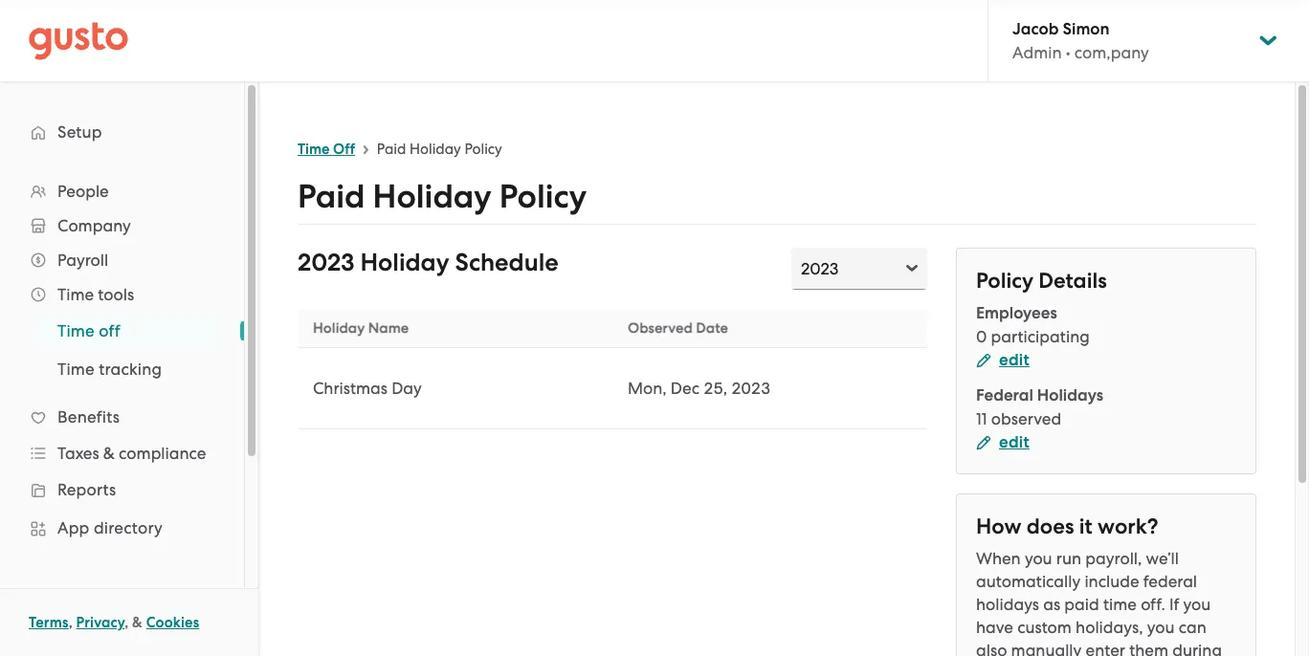 Task type: vqa. For each thing, say whether or not it's contained in the screenshot.
first , from the left
yes



Task type: locate. For each thing, give the bounding box(es) containing it.
observed date
[[628, 320, 728, 337]]

edit link down the 0
[[976, 350, 1030, 370]]

edit down "observed"
[[999, 433, 1030, 453]]

it
[[1079, 514, 1093, 540]]

time inside time tools dropdown button
[[57, 285, 94, 304]]

edit
[[999, 350, 1030, 370], [999, 433, 1030, 453]]

1 vertical spatial edit
[[999, 433, 1030, 453]]

time inside time tracking link
[[57, 360, 95, 379]]

admin
[[1013, 43, 1062, 62]]

off.
[[1141, 595, 1165, 614]]

time
[[298, 141, 330, 158], [57, 285, 94, 304], [57, 322, 95, 341], [57, 360, 95, 379]]

list containing time off
[[0, 312, 244, 389]]

time down payroll
[[57, 285, 94, 304]]

list
[[0, 174, 244, 657], [0, 312, 244, 389]]

setup link
[[19, 115, 225, 149]]

benefits
[[57, 408, 120, 427]]

1 vertical spatial you
[[1183, 595, 1211, 614]]

2023
[[298, 248, 354, 278], [731, 379, 771, 398]]

edit for 0
[[999, 350, 1030, 370]]

people button
[[19, 174, 225, 209]]

you
[[1025, 549, 1052, 568], [1183, 595, 1211, 614], [1147, 618, 1175, 637]]

time left off at the left of page
[[298, 141, 330, 158]]

2 horizontal spatial you
[[1183, 595, 1211, 614]]

time for time off
[[57, 322, 95, 341]]

time tracking
[[57, 360, 162, 379]]

2023 right 25,
[[731, 379, 771, 398]]

if you have custom holidays, you can also manually enter them duri
[[976, 595, 1222, 657]]

1 vertical spatial paid holiday policy
[[298, 177, 587, 216]]

2023 holiday schedule
[[298, 248, 559, 278]]

gusto navigation element
[[0, 82, 244, 657]]

1 horizontal spatial &
[[132, 614, 143, 632]]

2 vertical spatial policy
[[976, 268, 1034, 294]]

& left cookies
[[132, 614, 143, 632]]

paid down time off
[[298, 177, 365, 216]]

1 vertical spatial 2023
[[731, 379, 771, 398]]

time inside time off link
[[57, 322, 95, 341]]

paid holiday policy right off at the left of page
[[377, 141, 502, 158]]

com,pany
[[1075, 43, 1149, 62]]

holidays
[[1037, 386, 1103, 406]]

payroll,
[[1086, 549, 1142, 568]]

federal
[[976, 386, 1033, 406]]

time down time off
[[57, 360, 95, 379]]

edit link
[[976, 350, 1030, 370], [976, 433, 1030, 453]]

you inside when you run payroll, we'll automatically include
[[1025, 549, 1052, 568]]

run
[[1056, 549, 1082, 568]]

holiday up the 2023 holiday schedule
[[373, 177, 492, 216]]

1 horizontal spatial you
[[1147, 618, 1175, 637]]

time left off
[[57, 322, 95, 341]]

time for time tracking
[[57, 360, 95, 379]]

include
[[1085, 572, 1139, 591]]

policy
[[465, 141, 502, 158], [499, 177, 587, 216], [976, 268, 1034, 294]]

edit down participating
[[999, 350, 1030, 370]]

1 list from the top
[[0, 174, 244, 657]]

terms
[[29, 614, 69, 632]]

time tools
[[57, 285, 134, 304]]

2 edit link from the top
[[976, 433, 1030, 453]]

0 horizontal spatial &
[[103, 444, 115, 463]]

time for time off
[[298, 141, 330, 158]]

home image
[[29, 22, 128, 60]]

company button
[[19, 209, 225, 243]]

0 vertical spatial &
[[103, 444, 115, 463]]

time for time tools
[[57, 285, 94, 304]]

paid holiday policy
[[377, 141, 502, 158], [298, 177, 587, 216]]

paid right off at the left of page
[[377, 141, 406, 158]]

1 edit link from the top
[[976, 350, 1030, 370]]

0 vertical spatial policy
[[465, 141, 502, 158]]

&
[[103, 444, 115, 463], [132, 614, 143, 632]]

time off link
[[298, 141, 355, 158]]

0 vertical spatial edit link
[[976, 350, 1030, 370]]

name
[[368, 320, 409, 337]]

0
[[976, 327, 987, 346]]

have
[[976, 618, 1013, 637]]

2 list from the top
[[0, 312, 244, 389]]

0 vertical spatial edit
[[999, 350, 1030, 370]]

& right taxes
[[103, 444, 115, 463]]

0 horizontal spatial paid
[[298, 177, 365, 216]]

0 horizontal spatial ,
[[69, 614, 73, 632]]

employees 0 participating
[[976, 303, 1090, 346]]

tools
[[98, 285, 134, 304]]

you up them
[[1147, 618, 1175, 637]]

observed
[[991, 410, 1061, 429]]

time off
[[57, 322, 120, 341]]

you for when
[[1025, 549, 1052, 568]]

1 vertical spatial policy
[[499, 177, 587, 216]]

privacy link
[[76, 614, 125, 632]]

app directory
[[57, 519, 163, 538]]

,
[[69, 614, 73, 632], [125, 614, 129, 632]]

you up automatically
[[1025, 549, 1052, 568]]

1 edit from the top
[[999, 350, 1030, 370]]

2023 up holiday name
[[298, 248, 354, 278]]

edit link down 11
[[976, 433, 1030, 453]]

details
[[1039, 268, 1107, 294]]

2 edit from the top
[[999, 433, 1030, 453]]

paid holiday policy up the 2023 holiday schedule
[[298, 177, 587, 216]]

you right if
[[1183, 595, 1211, 614]]

0 horizontal spatial 2023
[[298, 248, 354, 278]]

custom
[[1017, 618, 1072, 637]]

1 horizontal spatial ,
[[125, 614, 129, 632]]

1 vertical spatial edit link
[[976, 433, 1030, 453]]

observed
[[628, 320, 693, 337]]

taxes
[[57, 444, 99, 463]]

as
[[1043, 595, 1061, 614]]

holiday up 'name' on the left
[[360, 248, 449, 278]]

off
[[99, 322, 120, 341]]

policy details
[[976, 268, 1107, 294]]

0 horizontal spatial you
[[1025, 549, 1052, 568]]

when
[[976, 549, 1021, 568]]

settings
[[57, 588, 120, 607]]

1 horizontal spatial 2023
[[731, 379, 771, 398]]

time tools button
[[19, 278, 225, 312]]

how does it work?
[[976, 514, 1159, 540]]

terms , privacy , & cookies
[[29, 614, 199, 632]]

1 , from the left
[[69, 614, 73, 632]]

2 vertical spatial you
[[1147, 618, 1175, 637]]

0 vertical spatial you
[[1025, 549, 1052, 568]]

1 horizontal spatial paid
[[377, 141, 406, 158]]



Task type: describe. For each thing, give the bounding box(es) containing it.
federal holidays as paid time off.
[[976, 572, 1197, 614]]

paid
[[1065, 595, 1099, 614]]

time off link
[[34, 314, 225, 348]]

work?
[[1098, 514, 1159, 540]]

schedule
[[455, 248, 559, 278]]

mon, dec 25, 2023
[[628, 379, 771, 398]]

holidays,
[[1076, 618, 1143, 637]]

setup
[[57, 123, 102, 142]]

& inside dropdown button
[[103, 444, 115, 463]]

holiday name
[[313, 320, 409, 337]]

app
[[57, 519, 89, 538]]

them
[[1129, 641, 1169, 657]]

time
[[1103, 595, 1137, 614]]

automatically
[[976, 572, 1081, 591]]

christmas day
[[313, 379, 422, 398]]

employees
[[976, 303, 1057, 323]]

privacy
[[76, 614, 125, 632]]

1 vertical spatial &
[[132, 614, 143, 632]]

holiday left 'name' on the left
[[313, 320, 365, 337]]

you for if
[[1183, 595, 1211, 614]]

enter
[[1086, 641, 1125, 657]]

off
[[333, 141, 355, 158]]

how
[[976, 514, 1022, 540]]

edit for holidays
[[999, 433, 1030, 453]]

settings link
[[19, 580, 225, 614]]

holidays
[[976, 595, 1039, 614]]

cookies
[[146, 614, 199, 632]]

benefits link
[[19, 400, 225, 435]]

time tracking link
[[34, 352, 225, 387]]

federal
[[1143, 572, 1197, 591]]

when you run payroll, we'll automatically include
[[976, 549, 1179, 591]]

list containing people
[[0, 174, 244, 657]]

tracking
[[99, 360, 162, 379]]

0 vertical spatial paid
[[377, 141, 406, 158]]

11
[[976, 410, 987, 429]]

dec
[[671, 379, 700, 398]]

simon
[[1063, 19, 1110, 39]]

1 vertical spatial paid
[[298, 177, 365, 216]]

federal holidays 11 observed
[[976, 386, 1103, 429]]

also
[[976, 641, 1007, 657]]

time off
[[298, 141, 355, 158]]

we'll
[[1146, 549, 1179, 568]]

if
[[1169, 595, 1179, 614]]

people
[[57, 182, 109, 201]]

taxes & compliance
[[57, 444, 206, 463]]

2 , from the left
[[125, 614, 129, 632]]

taxes & compliance button
[[19, 436, 225, 471]]

can
[[1179, 618, 1207, 637]]

terms link
[[29, 614, 69, 632]]

does
[[1027, 514, 1074, 540]]

day
[[392, 379, 422, 398]]

directory
[[94, 519, 163, 538]]

manually
[[1011, 641, 1082, 657]]

jacob simon admin • com,pany
[[1013, 19, 1149, 62]]

cookies button
[[146, 612, 199, 635]]

compliance
[[119, 444, 206, 463]]

holiday right off at the left of page
[[410, 141, 461, 158]]

25,
[[704, 379, 727, 398]]

0 vertical spatial paid holiday policy
[[377, 141, 502, 158]]

payroll button
[[19, 243, 225, 278]]

•
[[1066, 43, 1071, 62]]

reports link
[[19, 473, 225, 507]]

mon,
[[628, 379, 667, 398]]

edit link for 0
[[976, 350, 1030, 370]]

app directory link
[[19, 511, 225, 546]]

jacob
[[1013, 19, 1059, 39]]

payroll
[[57, 251, 108, 270]]

reports
[[57, 480, 116, 500]]

christmas
[[313, 379, 388, 398]]

0 vertical spatial 2023
[[298, 248, 354, 278]]

edit link for holidays
[[976, 433, 1030, 453]]

date
[[696, 320, 728, 337]]

participating
[[991, 327, 1090, 346]]

company
[[57, 216, 131, 235]]



